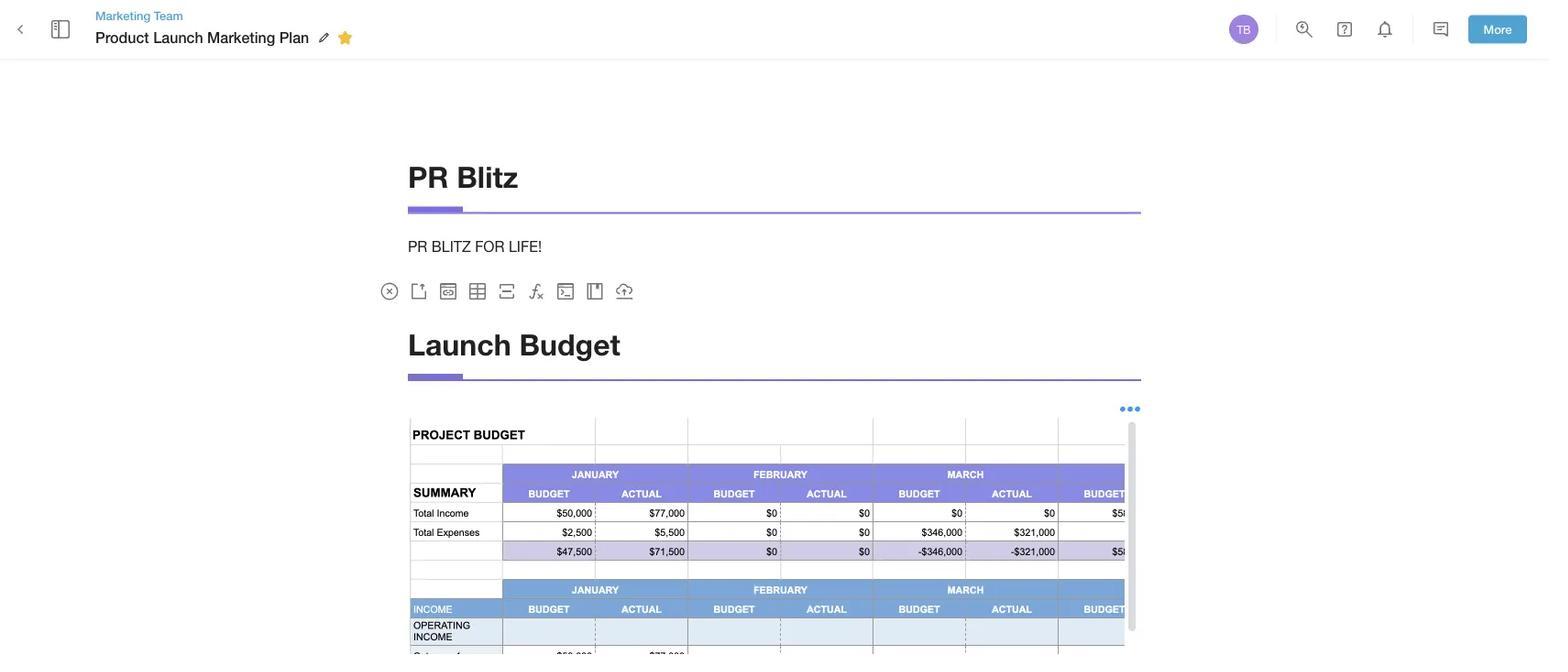 Task type: describe. For each thing, give the bounding box(es) containing it.
blitz
[[432, 238, 471, 255]]

product
[[95, 29, 149, 46]]

1 horizontal spatial marketing
[[207, 29, 275, 46]]

more
[[1484, 22, 1513, 36]]

product launch marketing plan
[[95, 29, 309, 46]]

remove favorite image
[[334, 27, 356, 49]]

0 horizontal spatial launch
[[153, 29, 203, 46]]

more button
[[1469, 15, 1528, 43]]

budget
[[520, 327, 621, 362]]

marketing team link
[[95, 7, 359, 24]]

pr blitz
[[408, 159, 518, 194]]

marketing team
[[95, 8, 183, 22]]

pr for pr blitz for life!
[[408, 238, 428, 255]]

life!
[[509, 238, 542, 255]]

team
[[154, 8, 183, 22]]



Task type: vqa. For each thing, say whether or not it's contained in the screenshot.
Marketing Team link
yes



Task type: locate. For each thing, give the bounding box(es) containing it.
for
[[475, 238, 505, 255]]

0 vertical spatial marketing
[[95, 8, 151, 22]]

pr blitz for life!
[[408, 238, 542, 255]]

1 vertical spatial launch
[[408, 327, 511, 362]]

0 horizontal spatial marketing
[[95, 8, 151, 22]]

tb button
[[1227, 12, 1262, 47]]

pr
[[408, 159, 449, 194], [408, 238, 428, 255]]

marketing up product
[[95, 8, 151, 22]]

0 vertical spatial launch
[[153, 29, 203, 46]]

1 vertical spatial pr
[[408, 238, 428, 255]]

1 horizontal spatial launch
[[408, 327, 511, 362]]

tb
[[1237, 23, 1251, 36]]

2 pr from the top
[[408, 238, 428, 255]]

blitz
[[457, 159, 518, 194]]

plan
[[279, 29, 309, 46]]

0 vertical spatial pr
[[408, 159, 449, 194]]

1 pr from the top
[[408, 159, 449, 194]]

launch budget
[[408, 327, 621, 362]]

marketing
[[95, 8, 151, 22], [207, 29, 275, 46]]

pr for pr blitz
[[408, 159, 449, 194]]

1 vertical spatial marketing
[[207, 29, 275, 46]]

launch
[[153, 29, 203, 46], [408, 327, 511, 362]]

marketing down marketing team link
[[207, 29, 275, 46]]



